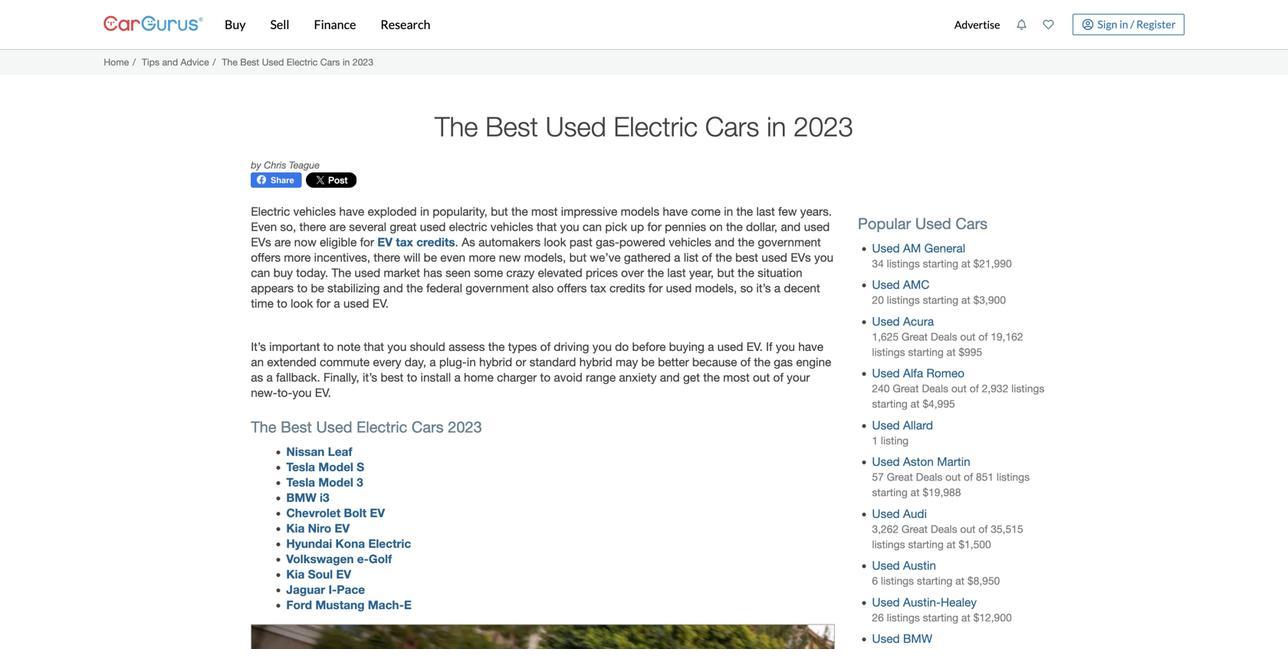 Task type: locate. For each thing, give the bounding box(es) containing it.
1 vertical spatial there
[[374, 251, 400, 265]]

starting down the austin
[[917, 575, 953, 588]]

0 horizontal spatial have
[[339, 205, 365, 219]]

and down few
[[781, 220, 801, 234]]

of
[[702, 251, 713, 265], [979, 331, 988, 343], [541, 340, 551, 354], [741, 355, 751, 369], [774, 371, 784, 385], [970, 383, 979, 395], [964, 472, 974, 484], [979, 523, 988, 536]]

used up ev tax credits link
[[420, 220, 446, 234]]

offers
[[251, 251, 281, 265], [557, 282, 587, 295]]

out down romeo
[[952, 383, 967, 395]]

at inside used austin-healey 26 listings starting at $12,900
[[962, 612, 971, 624]]

look down today.
[[291, 297, 313, 311]]

2 horizontal spatial /
[[1131, 17, 1135, 30]]

0 horizontal spatial bmw
[[286, 491, 317, 505]]

1 vertical spatial model
[[319, 476, 354, 490]]

advertise
[[955, 18, 1001, 31]]

i-
[[329, 583, 337, 597]]

chevrolet
[[286, 506, 341, 520]]

of left 851
[[964, 472, 974, 484]]

most down because
[[724, 371, 750, 385]]

used austin link
[[873, 559, 937, 573]]

out inside it's important to note that you should assess the types of driving you do before buying a used ev. if you have an extended commute every day, a plug-in hybrid or standard hybrid may be better because of the gas engine as a fallback. finally, it's best to install a home charger to avoid range anxiety and get the most out of your new-to-you ev.
[[753, 371, 770, 385]]

situation
[[758, 266, 803, 280]]

0 vertical spatial vehicles
[[293, 205, 336, 219]]

research
[[381, 17, 431, 32]]

1 vertical spatial but
[[570, 251, 587, 265]]

credits
[[417, 235, 455, 249], [610, 282, 646, 295]]

used inside used amc 20 listings starting at $3,900
[[873, 278, 900, 292]]

listings down used amc link in the right top of the page
[[887, 294, 920, 307]]

great down the audi
[[902, 523, 928, 536]]

1 horizontal spatial last
[[757, 205, 775, 219]]

1 vertical spatial ev.
[[747, 340, 763, 354]]

great inside the 240 great deals out of 2,932 listings starting at
[[893, 383, 919, 395]]

out inside the 240 great deals out of 2,932 listings starting at
[[952, 383, 967, 395]]

starting inside used am general 34 listings starting at $21,990
[[923, 258, 959, 270]]

the inside . as automakers look past gas-powered vehicles and the government offers more incentives, there will be even more new models, but we've gathered a list of the best used evs you can buy today. the used market has seen some crazy elevated prices over the last year, but the situation appears to be stabilizing and the federal government also offers tax credits for used models, so it's a decent time to look for a used ev.
[[332, 266, 351, 280]]

at left $995 at the right bottom of the page
[[947, 346, 956, 359]]

0 vertical spatial look
[[544, 236, 566, 249]]

listings inside used am general 34 listings starting at $21,990
[[887, 258, 920, 270]]

0 horizontal spatial be
[[311, 282, 324, 295]]

sign in / register
[[1098, 17, 1176, 30]]

ford mustang mach-e link
[[286, 598, 412, 613]]

starting down amc
[[923, 294, 959, 307]]

1 vertical spatial best
[[486, 111, 538, 142]]

credits down over
[[610, 282, 646, 295]]

alfa
[[904, 367, 924, 381]]

at left the $1,500
[[947, 539, 956, 551]]

home
[[464, 371, 494, 385]]

that up every
[[364, 340, 384, 354]]

the up dollar,
[[737, 205, 753, 219]]

out inside the 3,262 great deals out of 35,515 listings starting at
[[961, 523, 976, 536]]

1 vertical spatial can
[[251, 266, 270, 280]]

2 kia from the top
[[286, 568, 305, 582]]

a
[[674, 251, 681, 265], [775, 282, 781, 295], [334, 297, 340, 311], [708, 340, 714, 354], [430, 355, 436, 369], [267, 371, 273, 385], [454, 371, 461, 385]]

engine
[[797, 355, 832, 369]]

models, up elevated
[[524, 251, 566, 265]]

the left types
[[488, 340, 505, 354]]

deals inside the 240 great deals out of 2,932 listings starting at
[[922, 383, 949, 395]]

that inside electric vehicles have exploded in popularity, but the most impressive models have come in the last few years. even so, there are several great used electric vehicles that you can pick up for pennies on the dollar, and used evs are now eligible for
[[537, 220, 557, 234]]

listings down used austin 'link'
[[881, 575, 914, 588]]

pennies
[[665, 220, 707, 234]]

hybrid up home
[[479, 355, 513, 369]]

0 vertical spatial that
[[537, 220, 557, 234]]

0 vertical spatial ev.
[[373, 297, 389, 311]]

have
[[339, 205, 365, 219], [663, 205, 688, 219], [799, 340, 824, 354]]

tax down great
[[396, 235, 413, 249]]

dollar,
[[746, 220, 778, 234]]

0 horizontal spatial are
[[275, 236, 291, 249]]

.
[[455, 236, 459, 249]]

0 vertical spatial but
[[491, 205, 508, 219]]

user icon image
[[1083, 19, 1094, 30]]

out inside 1,625 great deals out of 19,162 listings starting at
[[961, 331, 976, 343]]

best for the best used electric cars 2023
[[281, 418, 312, 436]]

1 vertical spatial kia
[[286, 568, 305, 582]]

listings inside the 240 great deals out of 2,932 listings starting at
[[1012, 383, 1045, 395]]

. as automakers look past gas-powered vehicles and the government offers more incentives, there will be even more new models, but we've gathered a list of the best used evs you can buy today. the used market has seen some crazy elevated prices over the last year, but the situation appears to be stabilizing and the federal government also offers tax credits for used models, so it's a decent time to look for a used ev.
[[251, 236, 834, 311]]

used
[[262, 57, 284, 68], [546, 111, 607, 142], [916, 215, 952, 233], [873, 242, 900, 255], [873, 278, 900, 292], [873, 315, 900, 329], [873, 367, 900, 381], [316, 418, 352, 436], [873, 419, 900, 433], [873, 455, 900, 469], [873, 507, 900, 521], [873, 559, 900, 573], [873, 596, 900, 610], [873, 633, 900, 646]]

1 horizontal spatial 2023
[[448, 418, 482, 436]]

$12,900
[[974, 612, 1012, 624]]

used alfa romeo link
[[873, 367, 965, 381]]

1 vertical spatial it's
[[363, 371, 377, 385]]

models, down the year,
[[695, 282, 737, 295]]

deals inside the 3,262 great deals out of 35,515 listings starting at
[[931, 523, 958, 536]]

2 vertical spatial vehicles
[[669, 236, 712, 249]]

0 horizontal spatial evs
[[251, 236, 271, 249]]

out for used aston martin
[[946, 472, 961, 484]]

it's
[[757, 282, 771, 295], [363, 371, 377, 385]]

be down before
[[642, 355, 655, 369]]

may
[[616, 355, 638, 369]]

electric vehicles have exploded in popularity, but the most impressive models have come in the last few years. even so, there are several great used electric vehicles that you can pick up for pennies on the dollar, and used evs are now eligible for
[[251, 205, 832, 249]]

0 vertical spatial most
[[532, 205, 558, 219]]

out for used acura
[[961, 331, 976, 343]]

best
[[736, 251, 759, 265], [381, 371, 404, 385]]

commute
[[320, 355, 370, 369]]

at inside used am general 34 listings starting at $21,990
[[962, 258, 971, 270]]

0 vertical spatial 2023
[[353, 57, 374, 68]]

are up eligible
[[330, 220, 346, 234]]

also
[[532, 282, 554, 295]]

2 horizontal spatial best
[[486, 111, 538, 142]]

the up automakers
[[512, 205, 528, 219]]

can inside . as automakers look past gas-powered vehicles and the government offers more incentives, there will be even more new models, but we've gathered a list of the best used evs you can buy today. the used market has seen some crazy elevated prices over the last year, but the situation appears to be stabilizing and the federal government also offers tax credits for used models, so it's a decent time to look for a used ev.
[[251, 266, 270, 280]]

0 horizontal spatial best
[[381, 371, 404, 385]]

have up the pennies
[[663, 205, 688, 219]]

1 vertical spatial evs
[[791, 251, 811, 265]]

starting inside used austin-healey 26 listings starting at $12,900
[[923, 612, 959, 624]]

model
[[319, 460, 354, 474], [319, 476, 354, 490]]

at inside used austin 6 listings starting at $8,950
[[956, 575, 965, 588]]

starting down 240
[[873, 398, 908, 411]]

used for used am general 34 listings starting at $21,990
[[873, 242, 900, 255]]

0 horizontal spatial there
[[300, 220, 326, 234]]

/ left tips
[[133, 57, 136, 68]]

0 horizontal spatial it's
[[363, 371, 377, 385]]

starting down the 57
[[873, 487, 908, 499]]

1 horizontal spatial best
[[281, 418, 312, 436]]

it's down every
[[363, 371, 377, 385]]

vehicles up so,
[[293, 205, 336, 219]]

last inside . as automakers look past gas-powered vehicles and the government offers more incentives, there will be even more new models, but we've gathered a list of the best used evs you can buy today. the used market has seen some crazy elevated prices over the last year, but the situation appears to be stabilizing and the federal government also offers tax credits for used models, so it's a decent time to look for a used ev.
[[668, 266, 686, 280]]

0 vertical spatial be
[[424, 251, 437, 265]]

starting down used austin-healey link
[[923, 612, 959, 624]]

starting up used alfa romeo link
[[909, 346, 944, 359]]

ev right bolt
[[370, 506, 385, 520]]

listings down 1,625
[[873, 346, 906, 359]]

vehicles up automakers
[[491, 220, 533, 234]]

1 horizontal spatial it's
[[757, 282, 771, 295]]

it's important to note that you should assess the types of driving you do before buying a used ev. if you have an extended commute every day, a plug-in hybrid or standard hybrid may be better because of the gas engine as a fallback. finally, it's best to install a home charger to avoid range anxiety and get the most out of your new-to-you ev.
[[251, 340, 832, 400]]

used inside used austin 6 listings starting at $8,950
[[873, 559, 900, 573]]

listings right 2,932
[[1012, 383, 1045, 395]]

/ inside sign in / register link
[[1131, 17, 1135, 30]]

open notifications image
[[1017, 19, 1027, 30]]

20
[[873, 294, 884, 307]]

most inside electric vehicles have exploded in popularity, but the most impressive models have come in the last few years. even so, there are several great used electric vehicles that you can pick up for pennies on the dollar, and used evs are now eligible for
[[532, 205, 558, 219]]

starting inside used austin 6 listings starting at $8,950
[[917, 575, 953, 588]]

in inside it's important to note that you should assess the types of driving you do before buying a used ev. if you have an extended commute every day, a plug-in hybrid or standard hybrid may be better because of the gas engine as a fallback. finally, it's best to install a home charger to avoid range anxiety and get the most out of your new-to-you ev.
[[467, 355, 476, 369]]

ev tax credits
[[378, 235, 455, 249]]

0 vertical spatial it's
[[757, 282, 771, 295]]

0 vertical spatial tesla
[[286, 460, 315, 474]]

menu
[[947, 3, 1185, 46]]

2 horizontal spatial have
[[799, 340, 824, 354]]

/
[[1131, 17, 1135, 30], [133, 57, 136, 68], [213, 57, 216, 68]]

0 vertical spatial model
[[319, 460, 354, 474]]

listings inside used austin-healey 26 listings starting at $12,900
[[887, 612, 920, 624]]

jaguar i-pace link
[[286, 583, 365, 597]]

great inside 1,625 great deals out of 19,162 listings starting at
[[902, 331, 928, 343]]

0 vertical spatial last
[[757, 205, 775, 219]]

and down market
[[383, 282, 403, 295]]

used audi link
[[873, 507, 927, 521]]

automakers
[[479, 236, 541, 249]]

1 horizontal spatial evs
[[791, 251, 811, 265]]

bmw down austin-
[[904, 633, 933, 646]]

listings inside the 3,262 great deals out of 35,515 listings starting at
[[873, 539, 906, 551]]

at down healey
[[962, 612, 971, 624]]

a up because
[[708, 340, 714, 354]]

listings
[[887, 258, 920, 270], [887, 294, 920, 307], [873, 346, 906, 359], [1012, 383, 1045, 395], [997, 472, 1030, 484], [873, 539, 906, 551], [881, 575, 914, 588], [887, 612, 920, 624]]

0 horizontal spatial hybrid
[[479, 355, 513, 369]]

models,
[[524, 251, 566, 265], [695, 282, 737, 295]]

have inside it's important to note that you should assess the types of driving you do before buying a used ev. if you have an extended commute every day, a plug-in hybrid or standard hybrid may be better because of the gas engine as a fallback. finally, it's best to install a home charger to avoid range anxiety and get the most out of your new-to-you ev.
[[799, 340, 824, 354]]

0 horizontal spatial but
[[491, 205, 508, 219]]

do
[[615, 340, 629, 354]]

240
[[873, 383, 890, 395]]

are
[[330, 220, 346, 234], [275, 236, 291, 249]]

ev. left if
[[747, 340, 763, 354]]

bmw
[[286, 491, 317, 505], [904, 633, 933, 646]]

be inside it's important to note that you should assess the types of driving you do before buying a used ev. if you have an extended commute every day, a plug-in hybrid or standard hybrid may be better because of the gas engine as a fallback. finally, it's best to install a home charger to avoid range anxiety and get the most out of your new-to-you ev.
[[642, 355, 655, 369]]

kia niro ev link
[[286, 522, 350, 536]]

1 horizontal spatial be
[[424, 251, 437, 265]]

charger
[[497, 371, 537, 385]]

deals inside 57 great deals out of 851 listings starting at
[[916, 472, 943, 484]]

last down list
[[668, 266, 686, 280]]

come
[[691, 205, 721, 219]]

1 horizontal spatial government
[[758, 236, 821, 249]]

0 horizontal spatial more
[[284, 251, 311, 265]]

2 vertical spatial best
[[281, 418, 312, 436]]

0 horizontal spatial can
[[251, 266, 270, 280]]

used inside used austin-healey 26 listings starting at $12,900
[[873, 596, 900, 610]]

model down the leaf
[[319, 460, 354, 474]]

kona
[[336, 537, 365, 551]]

1 vertical spatial are
[[275, 236, 291, 249]]

0 vertical spatial models,
[[524, 251, 566, 265]]

evs up situation
[[791, 251, 811, 265]]

0 horizontal spatial ev.
[[315, 386, 331, 400]]

starting inside 57 great deals out of 851 listings starting at
[[873, 487, 908, 499]]

deals up $4,995
[[922, 383, 949, 395]]

great right the 57
[[887, 472, 913, 484]]

last up dollar,
[[757, 205, 775, 219]]

0 vertical spatial evs
[[251, 236, 271, 249]]

1 horizontal spatial credits
[[610, 282, 646, 295]]

1 horizontal spatial bmw
[[904, 633, 933, 646]]

deals inside 1,625 great deals out of 19,162 listings starting at
[[931, 331, 958, 343]]

ev. inside . as automakers look past gas-powered vehicles and the government offers more incentives, there will be even more new models, but we've gathered a list of the best used evs you can buy today. the used market has seen some crazy elevated prices over the last year, but the situation appears to be stabilizing and the federal government also offers tax credits for used models, so it's a decent time to look for a used ev.
[[373, 297, 389, 311]]

1 vertical spatial tesla
[[286, 476, 315, 490]]

used for used acura
[[873, 315, 900, 329]]

evs inside electric vehicles have exploded in popularity, but the most impressive models have come in the last few years. even so, there are several great used electric vehicles that you can pick up for pennies on the dollar, and used evs are now eligible for
[[251, 236, 271, 249]]

finally,
[[324, 371, 360, 385]]

used allard link
[[873, 419, 934, 433]]

a down stabilizing
[[334, 297, 340, 311]]

great inside 57 great deals out of 851 listings starting at
[[887, 472, 913, 484]]

deals down $19,988
[[931, 523, 958, 536]]

0 horizontal spatial government
[[466, 282, 529, 295]]

are down so,
[[275, 236, 291, 249]]

home
[[104, 57, 129, 68]]

impressive
[[561, 205, 618, 219]]

of right list
[[702, 251, 713, 265]]

government down few
[[758, 236, 821, 249]]

new-
[[251, 386, 277, 400]]

you
[[560, 220, 580, 234], [815, 251, 834, 265], [388, 340, 407, 354], [593, 340, 612, 354], [776, 340, 795, 354], [293, 386, 312, 400]]

0 horizontal spatial that
[[364, 340, 384, 354]]

kia up jaguar
[[286, 568, 305, 582]]

out inside 57 great deals out of 851 listings starting at
[[946, 472, 961, 484]]

but
[[491, 205, 508, 219], [570, 251, 587, 265], [718, 266, 735, 280]]

0 vertical spatial tax
[[396, 235, 413, 249]]

the right on
[[726, 220, 743, 234]]

0 horizontal spatial most
[[532, 205, 558, 219]]

1 horizontal spatial best
[[736, 251, 759, 265]]

you up 'past'
[[560, 220, 580, 234]]

look left 'past'
[[544, 236, 566, 249]]

1 vertical spatial credits
[[610, 282, 646, 295]]

today.
[[296, 266, 328, 280]]

best up so at the right top of the page
[[736, 251, 759, 265]]

and down 'better'
[[660, 371, 680, 385]]

0 vertical spatial are
[[330, 220, 346, 234]]

listings up used bmw link
[[887, 612, 920, 624]]

deals for audi
[[931, 523, 958, 536]]

can down impressive
[[583, 220, 602, 234]]

0 horizontal spatial models,
[[524, 251, 566, 265]]

but right the year,
[[718, 266, 735, 280]]

1 horizontal spatial models,
[[695, 282, 737, 295]]

at inside the 3,262 great deals out of 35,515 listings starting at
[[947, 539, 956, 551]]

nissan leaf link
[[286, 445, 353, 459]]

great inside the 3,262 great deals out of 35,515 listings starting at
[[902, 523, 928, 536]]

0 horizontal spatial credits
[[417, 235, 455, 249]]

1 horizontal spatial vehicles
[[491, 220, 533, 234]]

listings right 851
[[997, 472, 1030, 484]]

exploded
[[368, 205, 417, 219]]

federal
[[426, 282, 463, 295]]

out up the $1,500
[[961, 523, 976, 536]]

golf
[[369, 552, 392, 567]]

used inside used am general 34 listings starting at $21,990
[[873, 242, 900, 255]]

have up several
[[339, 205, 365, 219]]

that up automakers
[[537, 220, 557, 234]]

or
[[516, 355, 527, 369]]

1 vertical spatial best
[[381, 371, 404, 385]]

used acura link
[[873, 315, 934, 329]]

you up gas on the bottom of the page
[[776, 340, 795, 354]]

evs
[[251, 236, 271, 249], [791, 251, 811, 265]]

1 vertical spatial government
[[466, 282, 529, 295]]

used alfa romeo
[[873, 367, 965, 381]]

out up $995 at the right bottom of the page
[[961, 331, 976, 343]]

be up "has"
[[424, 251, 437, 265]]

credits up 'even'
[[417, 235, 455, 249]]

great
[[902, 331, 928, 343], [893, 383, 919, 395], [887, 472, 913, 484], [902, 523, 928, 536]]

so
[[741, 282, 753, 295]]

1 vertical spatial tax
[[590, 282, 607, 295]]

2 vertical spatial 2023
[[448, 418, 482, 436]]

0 vertical spatial kia
[[286, 522, 305, 536]]

and down on
[[715, 236, 735, 249]]

the down the gathered
[[648, 266, 664, 280]]

mach-
[[368, 598, 404, 613]]

0 horizontal spatial 2023
[[353, 57, 374, 68]]

1 horizontal spatial tax
[[590, 282, 607, 295]]

a up 'install'
[[430, 355, 436, 369]]

2 horizontal spatial but
[[718, 266, 735, 280]]

buying
[[669, 340, 705, 354]]

pick
[[605, 220, 628, 234]]

1 horizontal spatial there
[[374, 251, 400, 265]]

ev
[[378, 235, 393, 249], [370, 506, 385, 520], [335, 522, 350, 536], [336, 568, 351, 582]]

avoid
[[554, 371, 583, 385]]

out for used alfa romeo
[[952, 383, 967, 395]]

2 vertical spatial be
[[642, 355, 655, 369]]

0 vertical spatial best
[[736, 251, 759, 265]]

1 horizontal spatial are
[[330, 220, 346, 234]]

of right because
[[741, 355, 751, 369]]

hyundai
[[286, 537, 332, 551]]

out for used audi
[[961, 523, 976, 536]]

1 horizontal spatial that
[[537, 220, 557, 234]]

most inside it's important to note that you should assess the types of driving you do before buying a used ev. if you have an extended commute every day, a plug-in hybrid or standard hybrid may be better because of the gas engine as a fallback. finally, it's best to install a home charger to avoid range anxiety and get the most out of your new-to-you ev.
[[724, 371, 750, 385]]

0 vertical spatial can
[[583, 220, 602, 234]]

19,162
[[991, 331, 1024, 343]]

there up now
[[300, 220, 326, 234]]

deals down used aston martin link
[[916, 472, 943, 484]]

used inside the used allard 1 listing
[[873, 419, 900, 433]]

the down on
[[716, 251, 732, 265]]

menu containing sign in / register
[[947, 3, 1185, 46]]

electric inside "nissan leaf tesla model s tesla model 3 bmw i3 chevrolet bolt ev kia niro ev hyundai kona electric volkswagen e-golf kia soul ev jaguar i-pace ford mustang mach-e"
[[368, 537, 411, 551]]

at left $3,900
[[962, 294, 971, 307]]

the
[[512, 205, 528, 219], [737, 205, 753, 219], [726, 220, 743, 234], [738, 236, 755, 249], [716, 251, 732, 265], [648, 266, 664, 280], [738, 266, 755, 280], [407, 282, 423, 295], [488, 340, 505, 354], [754, 355, 771, 369], [704, 371, 720, 385]]

1 vertical spatial last
[[668, 266, 686, 280]]

that
[[537, 220, 557, 234], [364, 340, 384, 354]]

cargurus logo homepage link image
[[104, 3, 203, 46]]

model down tesla model s link
[[319, 476, 354, 490]]

e-
[[357, 552, 369, 567]]

best inside . as automakers look past gas-powered vehicles and the government offers more incentives, there will be even more new models, but we've gathered a list of the best used evs you can buy today. the used market has seen some crazy elevated prices over the last year, but the situation appears to be stabilizing and the federal government also offers tax credits for used models, so it's a decent time to look for a used ev.
[[736, 251, 759, 265]]

2 horizontal spatial be
[[642, 355, 655, 369]]

1 vertical spatial 2023
[[794, 111, 854, 142]]

day,
[[405, 355, 427, 369]]

tesla up bmw i3 link
[[286, 476, 315, 490]]

of left 2,932
[[970, 383, 979, 395]]

great for audi
[[902, 523, 928, 536]]

credits inside . as automakers look past gas-powered vehicles and the government offers more incentives, there will be even more new models, but we've gathered a list of the best used evs you can buy today. the used market has seen some crazy elevated prices over the last year, but the situation appears to be stabilizing and the federal government also offers tax credits for used models, so it's a decent time to look for a used ev.
[[610, 282, 646, 295]]

0 horizontal spatial best
[[240, 57, 259, 68]]

in inside sign in / register link
[[1120, 17, 1129, 30]]

1 vertical spatial offers
[[557, 282, 587, 295]]

used acura
[[873, 315, 934, 329]]

1 vertical spatial models,
[[695, 282, 737, 295]]

/ left "register"
[[1131, 17, 1135, 30]]

1 vertical spatial that
[[364, 340, 384, 354]]

you up decent
[[815, 251, 834, 265]]

better
[[658, 355, 689, 369]]

0 vertical spatial government
[[758, 236, 821, 249]]

anxiety
[[619, 371, 657, 385]]

starting inside the 3,262 great deals out of 35,515 listings starting at
[[909, 539, 944, 551]]

evs inside . as automakers look past gas-powered vehicles and the government offers more incentives, there will be even more new models, but we've gathered a list of the best used evs you can buy today. the used market has seen some crazy elevated prices over the last year, but the situation appears to be stabilizing and the federal government also offers tax credits for used models, so it's a decent time to look for a used ev.
[[791, 251, 811, 265]]

listings down am
[[887, 258, 920, 270]]

menu bar containing buy
[[203, 0, 947, 49]]

menu bar
[[203, 0, 947, 49]]

best
[[240, 57, 259, 68], [486, 111, 538, 142], [281, 418, 312, 436]]

3
[[357, 476, 363, 490]]

audi
[[904, 507, 927, 521]]

1 horizontal spatial more
[[469, 251, 496, 265]]

to-
[[277, 386, 293, 400]]

it's right so at the right top of the page
[[757, 282, 771, 295]]

1 vertical spatial look
[[291, 297, 313, 311]]

martin
[[937, 455, 971, 469]]

best inside it's important to note that you should assess the types of driving you do before buying a used ev. if you have an extended commute every day, a plug-in hybrid or standard hybrid may be better because of the gas engine as a fallback. finally, it's best to install a home charger to avoid range anxiety and get the most out of your new-to-you ev.
[[381, 371, 404, 385]]

0 vertical spatial there
[[300, 220, 326, 234]]

deals for alfa
[[922, 383, 949, 395]]



Task type: describe. For each thing, give the bounding box(es) containing it.
e
[[404, 598, 412, 613]]

up
[[631, 220, 644, 234]]

you inside electric vehicles have exploded in popularity, but the most impressive models have come in the last few years. even so, there are several great used electric vehicles that you can pick up for pennies on the dollar, and used evs are now eligible for
[[560, 220, 580, 234]]

chris
[[264, 160, 286, 171]]

used for used austin-healey 26 listings starting at $12,900
[[873, 596, 900, 610]]

home / tips and advice / the best used electric cars in 2023
[[104, 57, 374, 68]]

even
[[441, 251, 466, 265]]

leaf
[[328, 445, 353, 459]]

note
[[337, 340, 361, 354]]

bolt
[[344, 506, 367, 520]]

new
[[499, 251, 521, 265]]

57 great deals out of 851 listings starting at
[[873, 472, 1030, 499]]

used allard 1 listing
[[873, 419, 934, 447]]

1 horizontal spatial but
[[570, 251, 587, 265]]

of down gas on the bottom of the page
[[774, 371, 784, 385]]

the down market
[[407, 282, 423, 295]]

deals for aston
[[916, 472, 943, 484]]

for down today.
[[316, 297, 331, 311]]

ev down several
[[378, 235, 393, 249]]

2 tesla from the top
[[286, 476, 315, 490]]

3,262 great deals out of 35,515 listings starting at
[[873, 523, 1024, 551]]

and right tips
[[162, 57, 178, 68]]

nissan
[[286, 445, 325, 459]]

of inside 1,625 great deals out of 19,162 listings starting at
[[979, 331, 988, 343]]

but inside electric vehicles have exploded in popularity, but the most impressive models have come in the last few years. even so, there are several great used electric vehicles that you can pick up for pennies on the dollar, and used evs are now eligible for
[[491, 205, 508, 219]]

0 vertical spatial best
[[240, 57, 259, 68]]

for down the gathered
[[649, 282, 663, 295]]

should
[[410, 340, 446, 354]]

of inside 57 great deals out of 851 listings starting at
[[964, 472, 974, 484]]

chevrolet bolt ev link
[[286, 506, 385, 520]]

2,932
[[982, 383, 1009, 395]]

to down standard
[[540, 371, 551, 385]]

2 more from the left
[[469, 251, 496, 265]]

used audi
[[873, 507, 927, 521]]

starting inside 1,625 great deals out of 19,162 listings starting at
[[909, 346, 944, 359]]

and inside electric vehicles have exploded in popularity, but the most impressive models have come in the last few years. even so, there are several great used electric vehicles that you can pick up for pennies on the dollar, and used evs are now eligible for
[[781, 220, 801, 234]]

2023 nissan leaf preview summaryimage image
[[251, 625, 835, 650]]

advertise link
[[947, 3, 1009, 46]]

starting inside used amc 20 listings starting at $3,900
[[923, 294, 959, 307]]

2 vertical spatial ev.
[[315, 386, 331, 400]]

tax inside . as automakers look past gas-powered vehicles and the government offers more incentives, there will be even more new models, but we've gathered a list of the best used evs you can buy today. the used market has seen some crazy elevated prices over the last year, but the situation appears to be stabilizing and the federal government also offers tax credits for used models, so it's a decent time to look for a used ev.
[[590, 282, 607, 295]]

acura
[[904, 315, 934, 329]]

s
[[357, 460, 365, 474]]

and inside it's important to note that you should assess the types of driving you do before buying a used ev. if you have an extended commute every day, a plug-in hybrid or standard hybrid may be better because of the gas engine as a fallback. finally, it's best to install a home charger to avoid range anxiety and get the most out of your new-to-you ev.
[[660, 371, 680, 385]]

listings inside 57 great deals out of 851 listings starting at
[[997, 472, 1030, 484]]

models
[[621, 205, 660, 219]]

you inside . as automakers look past gas-powered vehicles and the government offers more incentives, there will be even more new models, but we've gathered a list of the best used evs you can buy today. the used market has seen some crazy elevated prices over the last year, but the situation appears to be stabilizing and the federal government also offers tax credits for used models, so it's a decent time to look for a used ev.
[[815, 251, 834, 265]]

1 horizontal spatial look
[[544, 236, 566, 249]]

of inside the 240 great deals out of 2,932 listings starting at
[[970, 383, 979, 395]]

bmw inside "nissan leaf tesla model s tesla model 3 bmw i3 chevrolet bolt ev kia niro ev hyundai kona electric volkswagen e-golf kia soul ev jaguar i-pace ford mustang mach-e"
[[286, 491, 317, 505]]

26
[[873, 612, 884, 624]]

it's inside . as automakers look past gas-powered vehicles and the government offers more incentives, there will be even more new models, but we've gathered a list of the best used evs you can buy today. the used market has seen some crazy elevated prices over the last year, but the situation appears to be stabilizing and the federal government also offers tax credits for used models, so it's a decent time to look for a used ev.
[[757, 282, 771, 295]]

sell
[[270, 17, 290, 32]]

sign in / register link
[[1073, 14, 1185, 35]]

gathered
[[624, 251, 671, 265]]

at inside 1,625 great deals out of 19,162 listings starting at
[[947, 346, 956, 359]]

prices
[[586, 266, 618, 280]]

used for used alfa romeo
[[873, 367, 900, 381]]

a left list
[[674, 251, 681, 265]]

some
[[474, 266, 503, 280]]

incentives,
[[314, 251, 371, 265]]

used inside it's important to note that you should assess the types of driving you do before buying a used ev. if you have an extended commute every day, a plug-in hybrid or standard hybrid may be better because of the gas engine as a fallback. finally, it's best to install a home charger to avoid range anxiety and get the most out of your new-to-you ev.
[[718, 340, 744, 354]]

at inside the 240 great deals out of 2,932 listings starting at
[[911, 398, 920, 411]]

used down stabilizing
[[344, 297, 369, 311]]

used am general 34 listings starting at $21,990
[[873, 242, 1012, 270]]

2 model from the top
[[319, 476, 354, 490]]

jaguar
[[286, 583, 325, 597]]

that inside it's important to note that you should assess the types of driving you do before buying a used ev. if you have an extended commute every day, a plug-in hybrid or standard hybrid may be better because of the gas engine as a fallback. finally, it's best to install a home charger to avoid range anxiety and get the most out of your new-to-you ev.
[[364, 340, 384, 354]]

appears
[[251, 282, 294, 295]]

home link
[[104, 57, 129, 68]]

used for used aston martin
[[873, 455, 900, 469]]

decent
[[784, 282, 821, 295]]

deals for acura
[[931, 331, 958, 343]]

used for used allard 1 listing
[[873, 419, 900, 433]]

popularity,
[[433, 205, 488, 219]]

1 vertical spatial be
[[311, 282, 324, 295]]

1 vertical spatial bmw
[[904, 633, 933, 646]]

great for aston
[[887, 472, 913, 484]]

great for alfa
[[893, 383, 919, 395]]

you down fallback.
[[293, 386, 312, 400]]

several
[[349, 220, 387, 234]]

starting inside the 240 great deals out of 2,932 listings starting at
[[873, 398, 908, 411]]

1,625
[[873, 331, 899, 343]]

kia soul ev link
[[286, 568, 351, 582]]

because
[[693, 355, 737, 369]]

1 tesla from the top
[[286, 460, 315, 474]]

mustang
[[316, 598, 365, 613]]

stabilizing
[[328, 282, 380, 295]]

used for used bmw
[[873, 633, 900, 646]]

a right as
[[267, 371, 273, 385]]

2 horizontal spatial 2023
[[794, 111, 854, 142]]

the down if
[[754, 355, 771, 369]]

used up stabilizing
[[355, 266, 381, 280]]

used for used audi
[[873, 507, 900, 521]]

0 horizontal spatial offers
[[251, 251, 281, 265]]

1,625 great deals out of 19,162 listings starting at
[[873, 331, 1024, 359]]

to down today.
[[297, 282, 308, 295]]

best for the best used electric cars in 2023
[[486, 111, 538, 142]]

few
[[779, 205, 797, 219]]

even
[[251, 220, 277, 234]]

saved cars image
[[1044, 19, 1054, 30]]

to left note at the bottom of page
[[323, 340, 334, 354]]

listings inside used amc 20 listings starting at $3,900
[[887, 294, 920, 307]]

1 kia from the top
[[286, 522, 305, 536]]

used for used austin 6 listings starting at $8,950
[[873, 559, 900, 573]]

we've
[[590, 251, 621, 265]]

listing
[[881, 435, 909, 447]]

there inside . as automakers look past gas-powered vehicles and the government offers more incentives, there will be even more new models, but we've gathered a list of the best used evs you can buy today. the used market has seen some crazy elevated prices over the last year, but the situation appears to be stabilizing and the federal government also offers tax credits for used models, so it's a decent time to look for a used ev.
[[374, 251, 400, 265]]

volkswagen e-golf link
[[286, 552, 392, 567]]

buy
[[225, 17, 246, 32]]

you left do
[[593, 340, 612, 354]]

at inside 57 great deals out of 851 listings starting at
[[911, 487, 920, 499]]

the up so at the right top of the page
[[738, 266, 755, 280]]

for down several
[[360, 236, 374, 249]]

cargurus logo homepage link link
[[104, 3, 203, 46]]

last inside electric vehicles have exploded in popularity, but the most impressive models have come in the last few years. even so, there are several great used electric vehicles that you can pick up for pennies on the dollar, and used evs are now eligible for
[[757, 205, 775, 219]]

for right up
[[648, 220, 662, 234]]

bmw i3 link
[[286, 491, 330, 505]]

nissan leaf tesla model s tesla model 3 bmw i3 chevrolet bolt ev kia niro ev hyundai kona electric volkswagen e-golf kia soul ev jaguar i-pace ford mustang mach-e
[[286, 445, 412, 613]]

tips
[[142, 57, 160, 68]]

am
[[904, 242, 922, 255]]

$21,990
[[974, 258, 1012, 270]]

great for acura
[[902, 331, 928, 343]]

to down day,
[[407, 371, 418, 385]]

standard
[[530, 355, 576, 369]]

on
[[710, 220, 723, 234]]

used for used amc 20 listings starting at $3,900
[[873, 278, 900, 292]]

0 horizontal spatial look
[[291, 297, 313, 311]]

fallback.
[[276, 371, 320, 385]]

the best used electric cars in 2023
[[435, 111, 854, 142]]

used down the year,
[[666, 282, 692, 295]]

used down years.
[[804, 220, 830, 234]]

0 horizontal spatial tax
[[396, 235, 413, 249]]

of inside . as automakers look past gas-powered vehicles and the government offers more incentives, there will be even more new models, but we've gathered a list of the best used evs you can buy today. the used market has seen some crazy elevated prices over the last year, but the situation appears to be stabilizing and the federal government also offers tax credits for used models, so it's a decent time to look for a used ev.
[[702, 251, 713, 265]]

listings inside used austin 6 listings starting at $8,950
[[881, 575, 914, 588]]

of inside the 3,262 great deals out of 35,515 listings starting at
[[979, 523, 988, 536]]

ev down chevrolet bolt ev link
[[335, 522, 350, 536]]

vehicles inside . as automakers look past gas-powered vehicles and the government offers more incentives, there will be even more new models, but we've gathered a list of the best used evs you can buy today. the used market has seen some crazy elevated prices over the last year, but the situation appears to be stabilizing and the federal government also offers tax credits for used models, so it's a decent time to look for a used ev.
[[669, 236, 712, 249]]

used up situation
[[762, 251, 788, 265]]

you up every
[[388, 340, 407, 354]]

at inside used amc 20 listings starting at $3,900
[[962, 294, 971, 307]]

austin
[[904, 559, 937, 573]]

0 horizontal spatial vehicles
[[293, 205, 336, 219]]

can inside electric vehicles have exploded in popularity, but the most impressive models have come in the last few years. even so, there are several great used electric vehicles that you can pick up for pennies on the dollar, and used evs are now eligible for
[[583, 220, 602, 234]]

1 vertical spatial vehicles
[[491, 220, 533, 234]]

used amc link
[[873, 278, 930, 292]]

$1,500
[[959, 539, 992, 551]]

2 vertical spatial but
[[718, 266, 735, 280]]

tesla model s link
[[286, 460, 365, 474]]

the down dollar,
[[738, 236, 755, 249]]

finance button
[[302, 0, 369, 49]]

electric inside electric vehicles have exploded in popularity, but the most impressive models have come in the last few years. even so, there are several great used electric vehicles that you can pick up for pennies on the dollar, and used evs are now eligible for
[[251, 205, 290, 219]]

as
[[251, 371, 263, 385]]

used aston martin
[[873, 455, 971, 469]]

57
[[873, 472, 884, 484]]

2 hybrid from the left
[[580, 355, 613, 369]]

851
[[976, 472, 994, 484]]

it's inside it's important to note that you should assess the types of driving you do before buying a used ev. if you have an extended commute every day, a plug-in hybrid or standard hybrid may be better because of the gas engine as a fallback. finally, it's best to install a home charger to avoid range anxiety and get the most out of your new-to-you ev.
[[363, 371, 377, 385]]

34
[[873, 258, 884, 270]]

listings inside 1,625 great deals out of 19,162 listings starting at
[[873, 346, 906, 359]]

eligible
[[320, 236, 357, 249]]

1 hybrid from the left
[[479, 355, 513, 369]]

1 more from the left
[[284, 251, 311, 265]]

general
[[925, 242, 966, 255]]

$995
[[959, 346, 983, 359]]

1 horizontal spatial /
[[213, 57, 216, 68]]

the down because
[[704, 371, 720, 385]]

0 horizontal spatial /
[[133, 57, 136, 68]]

0 vertical spatial credits
[[417, 235, 455, 249]]

time
[[251, 297, 274, 311]]

assess
[[449, 340, 485, 354]]

ev down volkswagen e-golf "link" at the bottom of page
[[336, 568, 351, 582]]

there inside electric vehicles have exploded in popularity, but the most impressive models have come in the last few years. even so, there are several great used electric vehicles that you can pick up for pennies on the dollar, and used evs are now eligible for
[[300, 220, 326, 234]]

get
[[683, 371, 700, 385]]

a down situation
[[775, 282, 781, 295]]

to down appears at the left
[[277, 297, 288, 311]]

1 horizontal spatial have
[[663, 205, 688, 219]]

used bmw link
[[873, 633, 933, 646]]

buy
[[274, 266, 293, 280]]

advice
[[181, 57, 209, 68]]

of up standard
[[541, 340, 551, 354]]

used bmw
[[873, 633, 933, 646]]

1 model from the top
[[319, 460, 354, 474]]

$3,900
[[974, 294, 1006, 307]]

allard
[[904, 419, 934, 433]]

a down plug-
[[454, 371, 461, 385]]



Task type: vqa. For each thing, say whether or not it's contained in the screenshot.


